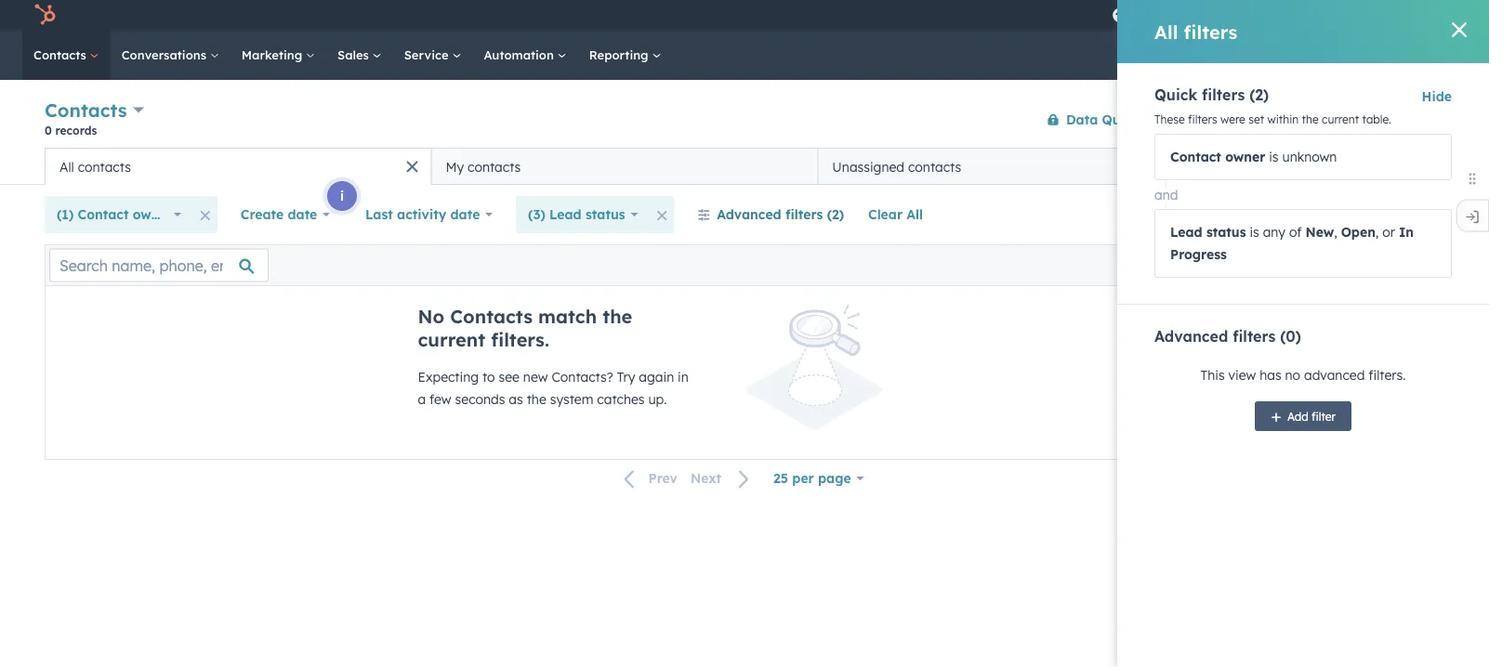 Task type: describe. For each thing, give the bounding box(es) containing it.
prev
[[649, 471, 678, 487]]

0 vertical spatial i button
[[1241, 120, 1270, 150]]

1 , from the left
[[1335, 224, 1338, 240]]

all for all contacts
[[60, 159, 74, 175]]

automation
[[484, 47, 558, 62]]

(3)
[[528, 206, 546, 223]]

advanced
[[1305, 367, 1366, 384]]

data
[[1067, 111, 1099, 127]]

clear all button
[[857, 196, 936, 233]]

filters. for advanced
[[1369, 367, 1407, 384]]

were
[[1221, 113, 1246, 126]]

create for create date
[[241, 206, 284, 223]]

0 records
[[45, 123, 97, 137]]

within
[[1268, 113, 1299, 126]]

add for add view (3/5)
[[1245, 158, 1271, 174]]

2 , from the left
[[1376, 224, 1379, 240]]

help image
[[1237, 8, 1254, 25]]

25
[[774, 471, 789, 487]]

new
[[1306, 224, 1335, 240]]

any
[[1264, 224, 1286, 240]]

marketplaces image
[[1198, 8, 1214, 25]]

is for status
[[1250, 224, 1260, 240]]

filters for advanced filters (0)
[[1233, 327, 1276, 346]]

(1) contact owner button
[[45, 196, 193, 233]]

system
[[550, 392, 594, 408]]

new , open , or
[[1306, 224, 1400, 240]]

or
[[1383, 224, 1396, 240]]

mateo roberts image
[[1338, 7, 1355, 23]]

advanced for advanced filters (0)
[[1155, 327, 1229, 346]]

all inside clear all button
[[907, 206, 924, 223]]

the inside no contacts match the current filters.
[[603, 305, 633, 328]]

advanced filters (2)
[[717, 206, 844, 223]]

contacts for all contacts
[[78, 159, 131, 175]]

marketing
[[242, 47, 306, 62]]

contact inside (1) contact owner popup button
[[78, 206, 129, 223]]

new
[[523, 369, 548, 385]]

table.
[[1363, 113, 1392, 126]]

a
[[418, 392, 426, 408]]

marketplaces button
[[1187, 0, 1226, 30]]

date inside popup button
[[451, 206, 480, 223]]

match
[[539, 305, 597, 328]]

see
[[499, 369, 520, 385]]

again
[[639, 369, 674, 385]]

notifications button
[[1292, 0, 1323, 30]]

automation link
[[473, 30, 578, 80]]

25 per page button
[[762, 460, 876, 498]]

filter
[[1312, 410, 1336, 424]]

records
[[55, 123, 97, 137]]

settings image
[[1268, 8, 1285, 25]]

clear all
[[869, 206, 924, 223]]

these filters were set within the current table.
[[1155, 113, 1392, 126]]

(3) lead status button
[[516, 196, 650, 233]]

actions button
[[1163, 105, 1244, 134]]

contacts banner
[[45, 95, 1445, 148]]

view for save
[[1406, 208, 1429, 222]]

owner inside (1) contact owner popup button
[[133, 206, 173, 223]]

open
[[1342, 224, 1376, 240]]

seconds
[[455, 392, 505, 408]]

save view
[[1377, 208, 1429, 222]]

lead inside popup button
[[550, 206, 582, 223]]

search button
[[1441, 39, 1473, 71]]

0 vertical spatial current
[[1322, 113, 1360, 126]]

as
[[509, 392, 523, 408]]

quick
[[1155, 86, 1198, 104]]

filters for these filters were set within the current table.
[[1189, 113, 1218, 126]]

these
[[1155, 113, 1185, 126]]

contacts inside contacts link
[[33, 47, 90, 62]]

import button
[[1255, 105, 1324, 134]]

last activity date
[[366, 206, 480, 223]]

sales link
[[326, 30, 393, 80]]

(0)
[[1281, 327, 1302, 346]]

this view has no advanced filters.
[[1201, 367, 1407, 384]]

company 902
[[1359, 7, 1438, 22]]

service
[[404, 47, 452, 62]]

25 per page
[[774, 471, 852, 487]]

advanced filters (2) button
[[686, 196, 857, 233]]

data quality button
[[1035, 101, 1151, 138]]

data quality
[[1067, 111, 1150, 127]]

no
[[1286, 367, 1301, 384]]

of
[[1290, 224, 1302, 240]]

expecting to see new contacts? try again in a few seconds as the system catches up.
[[418, 369, 689, 408]]

sales
[[338, 47, 373, 62]]

conversations
[[122, 47, 210, 62]]

import
[[1271, 113, 1308, 126]]

1 horizontal spatial lead
[[1171, 224, 1203, 240]]

(2) for quick filters (2)
[[1250, 86, 1270, 104]]

0
[[45, 123, 52, 137]]

is for owner
[[1270, 149, 1279, 165]]

contacts inside no contacts match the current filters.
[[450, 305, 533, 328]]

per
[[793, 471, 814, 487]]

upgrade image
[[1112, 8, 1129, 25]]

contacts button
[[45, 97, 144, 124]]

save
[[1377, 208, 1403, 222]]

1 horizontal spatial status
[[1207, 224, 1247, 240]]

contacts inside contacts popup button
[[45, 99, 127, 122]]

quick filters (2)
[[1155, 86, 1270, 104]]

add view (3/5)
[[1245, 158, 1341, 174]]

quality
[[1103, 111, 1150, 127]]



Task type: locate. For each thing, give the bounding box(es) containing it.
unknown
[[1283, 149, 1338, 165]]

view for add
[[1275, 158, 1305, 174]]

activity
[[397, 206, 447, 223]]

0 horizontal spatial status
[[586, 206, 625, 223]]

current left table.
[[1322, 113, 1360, 126]]

try
[[617, 369, 636, 385]]

set
[[1249, 113, 1265, 126]]

menu
[[1110, 0, 1467, 30]]

1 horizontal spatial (2)
[[1250, 86, 1270, 104]]

0 horizontal spatial create
[[241, 206, 284, 223]]

date inside popup button
[[288, 206, 317, 223]]

is
[[1270, 149, 1279, 165], [1250, 224, 1260, 240]]

0 vertical spatial all
[[1155, 20, 1179, 43]]

company 902 button
[[1327, 0, 1466, 30]]

lead right (3)
[[550, 206, 582, 223]]

0 vertical spatial (2)
[[1250, 86, 1270, 104]]

1 vertical spatial advanced
[[1155, 327, 1229, 346]]

filters inside button
[[786, 206, 823, 223]]

advanced inside advanced filters (2) button
[[717, 206, 782, 223]]

advanced
[[717, 206, 782, 223], [1155, 327, 1229, 346]]

1 vertical spatial filters.
[[1369, 367, 1407, 384]]

owner
[[1226, 149, 1266, 165], [133, 206, 173, 223]]

0 horizontal spatial filters.
[[491, 328, 549, 352]]

i for "i" button to the top
[[1254, 126, 1257, 143]]

1 horizontal spatial is
[[1270, 149, 1279, 165]]

is left unknown
[[1270, 149, 1279, 165]]

(2) inside advanced filters (2) button
[[827, 206, 844, 223]]

notifications image
[[1299, 8, 1316, 25]]

contact
[[1171, 149, 1222, 165], [78, 206, 129, 223]]

unassigned
[[833, 159, 905, 175]]

1 vertical spatial contact
[[78, 206, 129, 223]]

0 horizontal spatial i
[[340, 188, 344, 204]]

last activity date button
[[353, 196, 505, 233]]

help button
[[1229, 0, 1261, 30]]

1 horizontal spatial i button
[[1241, 120, 1270, 150]]

2 vertical spatial all
[[907, 206, 924, 223]]

all left marketplaces image
[[1155, 20, 1179, 43]]

my contacts button
[[431, 148, 818, 185]]

, left or
[[1376, 224, 1379, 240]]

contacts up the records
[[45, 99, 127, 122]]

filters. right the "advanced"
[[1369, 367, 1407, 384]]

0 vertical spatial contact
[[1171, 149, 1222, 165]]

all right clear
[[907, 206, 924, 223]]

0 horizontal spatial owner
[[133, 206, 173, 223]]

1 vertical spatial current
[[418, 328, 486, 352]]

0 horizontal spatial advanced
[[717, 206, 782, 223]]

date right activity
[[451, 206, 480, 223]]

0 vertical spatial filters.
[[491, 328, 549, 352]]

advanced filters (0)
[[1155, 327, 1302, 346]]

(1) contact owner
[[57, 206, 173, 223]]

1 horizontal spatial i
[[1254, 126, 1257, 143]]

hubspot link
[[22, 4, 70, 26]]

add inside popup button
[[1245, 158, 1271, 174]]

0 vertical spatial owner
[[1226, 149, 1266, 165]]

unassigned contacts button
[[818, 148, 1205, 185]]

save view button
[[1344, 200, 1445, 230]]

advanced for advanced filters (2)
[[717, 206, 782, 223]]

current up expecting
[[418, 328, 486, 352]]

view up 'in'
[[1406, 208, 1429, 222]]

to
[[483, 369, 495, 385]]

menu containing company 902
[[1110, 0, 1467, 30]]

contacts down hubspot link
[[33, 47, 90, 62]]

view left has
[[1229, 367, 1257, 384]]

1 vertical spatial (2)
[[827, 206, 844, 223]]

in progress
[[1171, 224, 1415, 263]]

0 vertical spatial add
[[1245, 158, 1271, 174]]

and
[[1155, 187, 1179, 203]]

contact
[[1389, 113, 1429, 126]]

add for add filter
[[1288, 410, 1309, 424]]

0 horizontal spatial contacts
[[78, 159, 131, 175]]

owner down set
[[1226, 149, 1266, 165]]

0 horizontal spatial lead
[[550, 206, 582, 223]]

1 horizontal spatial add
[[1288, 410, 1309, 424]]

my contacts
[[446, 159, 521, 175]]

contacts for unassigned contacts
[[909, 159, 962, 175]]

1 vertical spatial add
[[1288, 410, 1309, 424]]

contacts
[[78, 159, 131, 175], [468, 159, 521, 175], [909, 159, 962, 175]]

create
[[1351, 113, 1386, 126], [241, 206, 284, 223]]

1 horizontal spatial contacts
[[468, 159, 521, 175]]

create date
[[241, 206, 317, 223]]

1 horizontal spatial create
[[1351, 113, 1386, 126]]

create left contact
[[1351, 113, 1386, 126]]

settings link
[[1265, 5, 1288, 25]]

3 contacts from the left
[[909, 159, 962, 175]]

0 horizontal spatial all
[[60, 159, 74, 175]]

the
[[1303, 113, 1319, 126], [603, 305, 633, 328], [527, 392, 547, 408]]

last
[[366, 206, 393, 223]]

0 horizontal spatial i button
[[327, 181, 357, 211]]

1 vertical spatial owner
[[133, 206, 173, 223]]

filters for quick filters (2)
[[1203, 86, 1245, 104]]

my
[[446, 159, 464, 175]]

filters. up see
[[491, 328, 549, 352]]

contacts up clear all
[[909, 159, 962, 175]]

(2) left clear
[[827, 206, 844, 223]]

create for create contact
[[1351, 113, 1386, 126]]

contacts right "my"
[[468, 159, 521, 175]]

1 horizontal spatial date
[[451, 206, 480, 223]]

1 vertical spatial the
[[603, 305, 633, 328]]

create inside button
[[1351, 113, 1386, 126]]

1 contacts from the left
[[78, 159, 131, 175]]

create inside popup button
[[241, 206, 284, 223]]

contacts down the records
[[78, 159, 131, 175]]

the right match
[[603, 305, 633, 328]]

no contacts match the current filters.
[[418, 305, 633, 352]]

2 vertical spatial the
[[527, 392, 547, 408]]

lead up the progress
[[1171, 224, 1203, 240]]

filters for all filters
[[1184, 20, 1238, 43]]

all
[[1155, 20, 1179, 43], [60, 159, 74, 175], [907, 206, 924, 223]]

create date button
[[229, 196, 342, 233]]

1 horizontal spatial ,
[[1376, 224, 1379, 240]]

hide button
[[1423, 86, 1453, 108]]

add filter button
[[1255, 402, 1352, 432]]

2 vertical spatial view
[[1229, 367, 1257, 384]]

0 vertical spatial contacts
[[33, 47, 90, 62]]

view for this
[[1229, 367, 1257, 384]]

0 vertical spatial create
[[1351, 113, 1386, 126]]

1 vertical spatial contacts
[[45, 99, 127, 122]]

902
[[1417, 7, 1438, 22]]

service link
[[393, 30, 473, 80]]

all contacts
[[60, 159, 131, 175]]

0 horizontal spatial current
[[418, 328, 486, 352]]

company
[[1359, 7, 1414, 22]]

Search name, phone, email addresses, or company search field
[[49, 249, 269, 282]]

is left any
[[1250, 224, 1260, 240]]

all inside all contacts button
[[60, 159, 74, 175]]

expecting
[[418, 369, 479, 385]]

add view (3/5) button
[[1213, 148, 1364, 185]]

i for the bottommost "i" button
[[340, 188, 344, 204]]

create down all contacts button
[[241, 206, 284, 223]]

Search HubSpot search field
[[1228, 39, 1456, 71]]

add down set
[[1245, 158, 1271, 174]]

0 vertical spatial status
[[586, 206, 625, 223]]

contacts for my contacts
[[468, 159, 521, 175]]

1 date from the left
[[288, 206, 317, 223]]

(3/5)
[[1309, 158, 1341, 174]]

0 horizontal spatial view
[[1229, 367, 1257, 384]]

pagination navigation
[[613, 467, 762, 491]]

create contact button
[[1335, 105, 1445, 134]]

status down my contacts button
[[586, 206, 625, 223]]

all for all filters
[[1155, 20, 1179, 43]]

2 horizontal spatial contacts
[[909, 159, 962, 175]]

2 horizontal spatial all
[[1155, 20, 1179, 43]]

1 horizontal spatial advanced
[[1155, 327, 1229, 346]]

in
[[1400, 224, 1415, 240]]

all filters
[[1155, 20, 1238, 43]]

1 horizontal spatial view
[[1275, 158, 1305, 174]]

hubspot image
[[33, 4, 56, 26]]

current inside no contacts match the current filters.
[[418, 328, 486, 352]]

2 horizontal spatial view
[[1406, 208, 1429, 222]]

contact owner is unknown
[[1171, 149, 1338, 165]]

next button
[[684, 467, 762, 491]]

1 vertical spatial lead
[[1171, 224, 1203, 240]]

current
[[1322, 113, 1360, 126], [418, 328, 486, 352]]

0 horizontal spatial the
[[527, 392, 547, 408]]

filters. for current
[[491, 328, 549, 352]]

view inside popup button
[[1275, 158, 1305, 174]]

2 date from the left
[[451, 206, 480, 223]]

the right within
[[1303, 113, 1319, 126]]

0 vertical spatial lead
[[550, 206, 582, 223]]

1 vertical spatial i button
[[327, 181, 357, 211]]

conversations link
[[110, 30, 230, 80]]

no
[[418, 305, 445, 328]]

0 vertical spatial advanced
[[717, 206, 782, 223]]

catches
[[597, 392, 645, 408]]

date
[[288, 206, 317, 223], [451, 206, 480, 223]]

1 vertical spatial view
[[1406, 208, 1429, 222]]

1 horizontal spatial filters.
[[1369, 367, 1407, 384]]

contacts
[[33, 47, 90, 62], [45, 99, 127, 122], [450, 305, 533, 328]]

(1)
[[57, 206, 74, 223]]

1 horizontal spatial owner
[[1226, 149, 1266, 165]]

filters for advanced filters (2)
[[786, 206, 823, 223]]

filters
[[1184, 20, 1238, 43], [1203, 86, 1245, 104], [1189, 113, 1218, 126], [786, 206, 823, 223], [1233, 327, 1276, 346]]

(2)
[[1250, 86, 1270, 104], [827, 206, 844, 223]]

1 vertical spatial all
[[60, 159, 74, 175]]

owner up search name, phone, email addresses, or company search field
[[133, 206, 173, 223]]

1 vertical spatial i
[[340, 188, 344, 204]]

, left open
[[1335, 224, 1338, 240]]

0 vertical spatial i
[[1254, 126, 1257, 143]]

0 horizontal spatial date
[[288, 206, 317, 223]]

actions
[[1178, 113, 1217, 126]]

1 vertical spatial create
[[241, 206, 284, 223]]

status
[[586, 206, 625, 223], [1207, 224, 1247, 240]]

0 vertical spatial view
[[1275, 158, 1305, 174]]

has
[[1260, 367, 1282, 384]]

0 horizontal spatial is
[[1250, 224, 1260, 240]]

2 vertical spatial contacts
[[450, 305, 533, 328]]

contact right "(1)"
[[78, 206, 129, 223]]

status inside popup button
[[586, 206, 625, 223]]

filters.
[[491, 328, 549, 352], [1369, 367, 1407, 384]]

0 horizontal spatial contact
[[78, 206, 129, 223]]

unassigned contacts
[[833, 159, 962, 175]]

clear
[[869, 206, 903, 223]]

contacts?
[[552, 369, 614, 385]]

the inside expecting to see new contacts? try again in a few seconds as the system catches up.
[[527, 392, 547, 408]]

all down 0 records
[[60, 159, 74, 175]]

date left last
[[288, 206, 317, 223]]

status up the progress
[[1207, 224, 1247, 240]]

(2) up set
[[1250, 86, 1270, 104]]

1 horizontal spatial contact
[[1171, 149, 1222, 165]]

1 vertical spatial status
[[1207, 224, 1247, 240]]

0 vertical spatial the
[[1303, 113, 1319, 126]]

0 horizontal spatial ,
[[1335, 224, 1338, 240]]

1 horizontal spatial current
[[1322, 113, 1360, 126]]

lead status is any of
[[1171, 224, 1306, 240]]

up.
[[649, 392, 667, 408]]

1 horizontal spatial all
[[907, 206, 924, 223]]

reporting
[[589, 47, 652, 62]]

few
[[430, 392, 452, 408]]

progress
[[1171, 246, 1227, 263]]

close image
[[1453, 22, 1467, 37]]

2 contacts from the left
[[468, 159, 521, 175]]

2 horizontal spatial the
[[1303, 113, 1319, 126]]

1 horizontal spatial the
[[603, 305, 633, 328]]

view
[[1275, 158, 1305, 174], [1406, 208, 1429, 222], [1229, 367, 1257, 384]]

contacts right no on the top
[[450, 305, 533, 328]]

(3) lead status
[[528, 206, 625, 223]]

the right as
[[527, 392, 547, 408]]

contact down actions
[[1171, 149, 1222, 165]]

view left (3/5)
[[1275, 158, 1305, 174]]

search image
[[1451, 48, 1464, 61]]

filters. inside no contacts match the current filters.
[[491, 328, 549, 352]]

add inside "button"
[[1288, 410, 1309, 424]]

1 vertical spatial is
[[1250, 224, 1260, 240]]

0 horizontal spatial add
[[1245, 158, 1271, 174]]

(2) for advanced filters (2)
[[827, 206, 844, 223]]

add left the filter on the right bottom
[[1288, 410, 1309, 424]]

0 horizontal spatial (2)
[[827, 206, 844, 223]]

0 vertical spatial is
[[1270, 149, 1279, 165]]

all contacts button
[[45, 148, 431, 185]]

view inside button
[[1406, 208, 1429, 222]]



Task type: vqa. For each thing, say whether or not it's contained in the screenshot.
the 6
no



